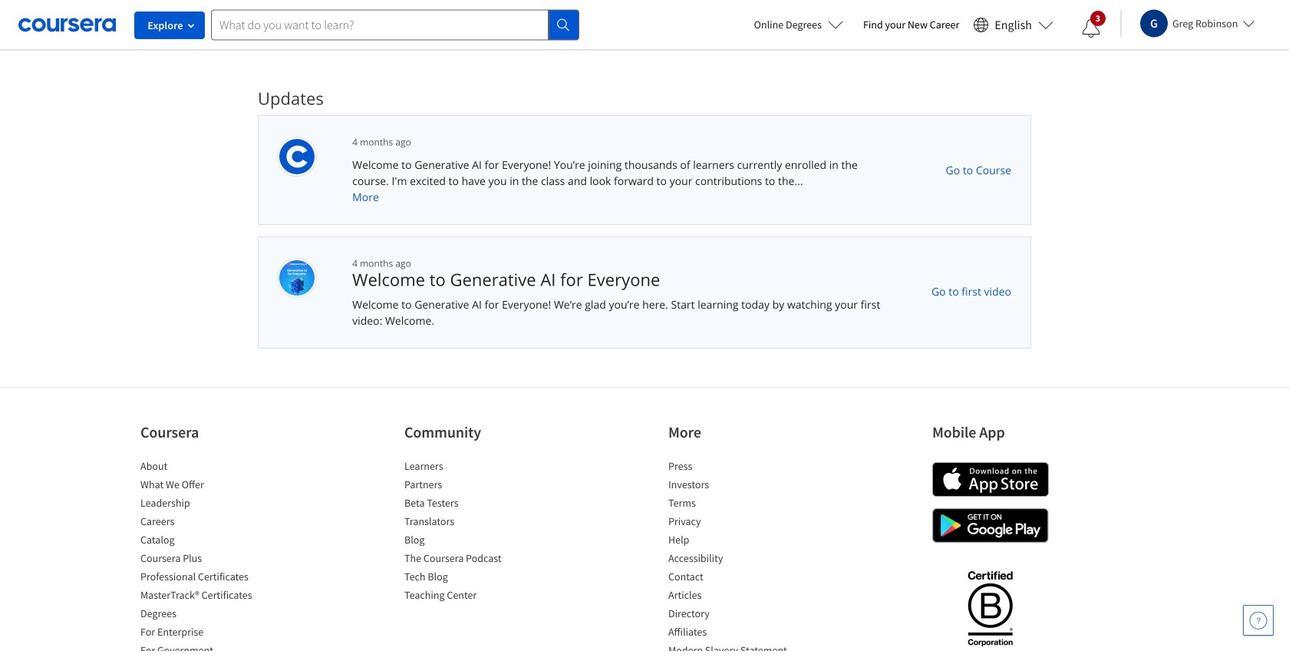 Task type: locate. For each thing, give the bounding box(es) containing it.
download on the app store image
[[933, 462, 1050, 497]]

0 horizontal spatial list
[[141, 458, 271, 651]]

None search field
[[211, 10, 580, 40]]

list item
[[141, 458, 271, 477], [405, 458, 535, 477], [669, 458, 799, 477], [141, 477, 271, 495], [405, 477, 535, 495], [669, 477, 799, 495], [141, 495, 271, 514], [405, 495, 535, 514], [669, 495, 799, 514], [141, 514, 271, 532], [405, 514, 535, 532], [669, 514, 799, 532], [141, 532, 271, 551], [405, 532, 535, 551], [669, 532, 799, 551], [141, 551, 271, 569], [405, 551, 535, 569], [669, 551, 799, 569], [141, 569, 271, 587], [405, 569, 535, 587], [669, 569, 799, 587], [141, 587, 271, 606], [405, 587, 535, 606], [669, 587, 799, 606], [141, 606, 271, 624], [669, 606, 799, 624], [141, 624, 271, 643], [669, 624, 799, 643], [141, 643, 271, 651], [669, 643, 799, 651]]

list
[[141, 458, 271, 651], [405, 458, 535, 606], [669, 458, 799, 651]]

What do you want to learn? text field
[[211, 10, 549, 40]]

help center image
[[1250, 611, 1268, 630]]

1 horizontal spatial list
[[405, 458, 535, 606]]

3 list from the left
[[669, 458, 799, 651]]

2 horizontal spatial list
[[669, 458, 799, 651]]



Task type: describe. For each thing, give the bounding box(es) containing it.
get it on google play image
[[933, 508, 1050, 543]]

1 list from the left
[[141, 458, 271, 651]]

coursera image
[[18, 12, 116, 37]]

2 list from the left
[[405, 458, 535, 606]]

logo of certified b corporation image
[[959, 562, 1022, 651]]



Task type: vqa. For each thing, say whether or not it's contained in the screenshot.
WHAT DO YOU WANT TO LEARN? 'text box'
yes



